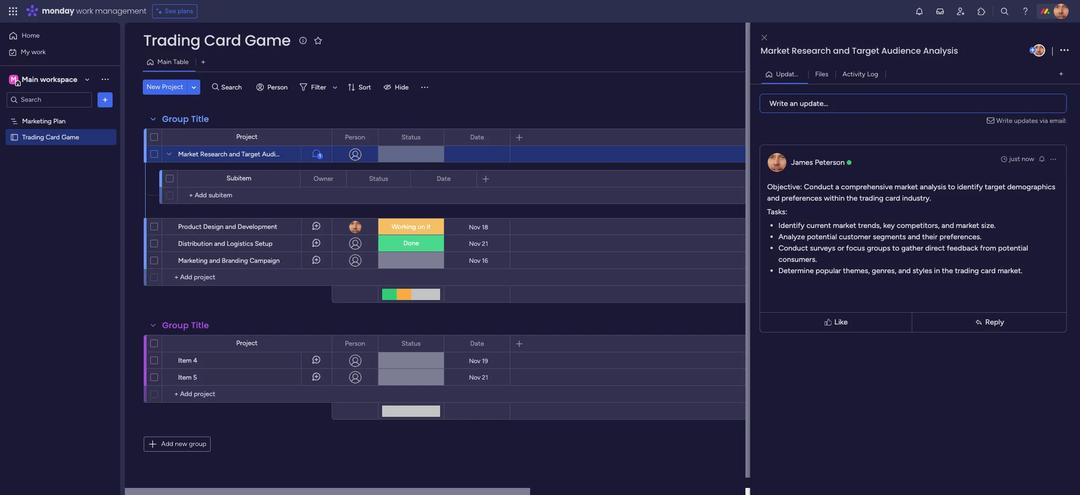 Task type: describe. For each thing, give the bounding box(es) containing it.
distribution and logistics setup
[[178, 240, 273, 248]]

0 vertical spatial conduct
[[804, 182, 834, 191]]

nov for marketing and branding campaign
[[469, 257, 481, 264]]

within
[[824, 194, 845, 203]]

main table button
[[143, 55, 196, 70]]

1 vertical spatial status field
[[367, 174, 391, 184]]

key
[[884, 221, 895, 230]]

see plans
[[165, 7, 193, 15]]

owner
[[314, 175, 334, 183]]

write updates via email:
[[997, 117, 1067, 125]]

1 vertical spatial market research and target audience analysis
[[178, 150, 316, 158]]

and up gather
[[908, 232, 921, 241]]

Trading Card Game field
[[141, 30, 293, 51]]

angle down image
[[192, 84, 196, 91]]

nov for product design and development
[[469, 224, 481, 231]]

main table
[[157, 58, 189, 66]]

table
[[173, 58, 189, 66]]

options image
[[100, 95, 110, 104]]

via
[[1040, 117, 1049, 125]]

my work button
[[6, 45, 101, 60]]

status field for date
[[399, 132, 423, 143]]

2 horizontal spatial market
[[956, 221, 980, 230]]

1 nov 21 from the top
[[469, 240, 488, 247]]

1 vertical spatial target
[[242, 150, 261, 158]]

1 vertical spatial conduct
[[779, 244, 808, 252]]

list box containing marketing plan
[[0, 111, 120, 273]]

write an update... button
[[760, 94, 1067, 113]]

workspace selection element
[[9, 74, 79, 86]]

market research and target audience analysis inside field
[[761, 45, 959, 57]]

marketing for marketing and branding campaign
[[178, 257, 208, 265]]

person for first person field
[[345, 133, 365, 141]]

hide button
[[380, 80, 415, 95]]

project for date
[[236, 339, 258, 347]]

themes,
[[843, 266, 870, 275]]

2 vertical spatial date
[[470, 340, 484, 348]]

files
[[816, 70, 829, 78]]

1 horizontal spatial to
[[949, 182, 956, 191]]

close image
[[762, 34, 768, 41]]

person for second person field from the top of the page
[[345, 340, 365, 348]]

and down distribution and logistics setup
[[209, 257, 220, 265]]

product
[[178, 223, 202, 231]]

search everything image
[[1001, 7, 1010, 16]]

v2 search image
[[212, 82, 219, 93]]

updates / 1
[[777, 70, 810, 78]]

styles
[[913, 266, 933, 275]]

working
[[392, 223, 416, 231]]

item for item 5
[[178, 374, 192, 382]]

analyze
[[779, 232, 806, 241]]

see
[[165, 7, 176, 15]]

just now
[[1010, 155, 1035, 163]]

card inside list box
[[46, 133, 60, 141]]

nov 16
[[469, 257, 488, 264]]

0 vertical spatial the
[[847, 194, 858, 203]]

1 horizontal spatial trading
[[955, 266, 980, 275]]

add view image
[[1060, 71, 1064, 78]]

nov 19
[[469, 358, 488, 365]]

/
[[803, 70, 806, 78]]

hide
[[395, 83, 409, 91]]

Search field
[[219, 81, 247, 94]]

work for monday
[[76, 6, 93, 17]]

project inside button
[[162, 83, 183, 91]]

status for date
[[402, 133, 421, 141]]

1 horizontal spatial game
[[245, 30, 291, 51]]

focus
[[847, 244, 866, 252]]

1 vertical spatial options image
[[1050, 155, 1058, 163]]

add view image
[[201, 59, 205, 66]]

consumers.
[[779, 255, 817, 264]]

4
[[193, 357, 197, 365]]

popular
[[816, 266, 842, 275]]

objective:
[[768, 182, 803, 191]]

status for person
[[402, 340, 421, 348]]

1 vertical spatial the
[[942, 266, 954, 275]]

demographics
[[1008, 182, 1056, 191]]

1 horizontal spatial potential
[[999, 244, 1029, 252]]

james peterson
[[792, 158, 845, 167]]

2 21 from the top
[[482, 374, 488, 381]]

home button
[[6, 28, 101, 43]]

sort
[[359, 83, 371, 91]]

marketing for marketing plan
[[22, 117, 52, 125]]

on
[[418, 223, 425, 231]]

log
[[868, 70, 879, 78]]

1 vertical spatial status
[[369, 175, 388, 183]]

marketing plan
[[22, 117, 66, 125]]

just
[[1010, 155, 1021, 163]]

comprehensive
[[842, 182, 893, 191]]

market.
[[998, 266, 1023, 275]]

james peterson link
[[792, 158, 845, 167]]

0 horizontal spatial trading
[[860, 194, 884, 203]]

objective: conduct a comprehensive market analysis to identify target demographics and preferences within the trading card industry. tasks: identify current market trends, key competitors, and market size. analyze potential customer segments and their preferences. conduct surveys or focus groups to gather direct feedback from potential consumers. determine popular themes, genres, and styles in the trading card market.
[[768, 182, 1056, 275]]

update...
[[800, 99, 829, 108]]

preferences
[[782, 194, 823, 203]]

like button
[[762, 308, 911, 337]]

1 vertical spatial audience
[[262, 150, 290, 158]]

help image
[[1021, 7, 1031, 16]]

work for my
[[31, 48, 46, 56]]

groups
[[867, 244, 891, 252]]

1 vertical spatial research
[[200, 150, 228, 158]]

done
[[404, 240, 419, 248]]

16
[[482, 257, 488, 264]]

0 horizontal spatial market
[[833, 221, 857, 230]]

inbox image
[[936, 7, 945, 16]]

and left styles
[[899, 266, 911, 275]]

and inside market research and target audience analysis field
[[833, 45, 850, 57]]

0 vertical spatial james peterson image
[[1054, 4, 1069, 19]]

tasks:
[[768, 207, 788, 216]]

apps image
[[977, 7, 987, 16]]

gather
[[902, 244, 924, 252]]

date for owner
[[437, 175, 451, 183]]

m
[[11, 75, 16, 83]]

person inside person popup button
[[268, 83, 288, 91]]

Market Research and Target Audience Analysis field
[[759, 45, 1028, 57]]

and right the 'design'
[[225, 223, 236, 231]]

plans
[[178, 7, 193, 15]]

or
[[838, 244, 845, 252]]

workspace image
[[9, 74, 18, 85]]

new
[[147, 83, 160, 91]]

2 nov from the top
[[469, 240, 481, 247]]

it
[[427, 223, 431, 231]]

branding
[[222, 257, 248, 265]]

select product image
[[8, 7, 18, 16]]

updates / 1 button
[[762, 67, 810, 82]]

1 vertical spatial james peterson image
[[1034, 44, 1046, 57]]

and down the 'design'
[[214, 240, 225, 248]]

1 horizontal spatial trading
[[143, 30, 200, 51]]

group for person
[[162, 113, 189, 125]]

main workspace
[[22, 75, 77, 84]]

management
[[95, 6, 146, 17]]

genres,
[[872, 266, 897, 275]]

1 horizontal spatial 1
[[807, 70, 810, 78]]

marketing and branding campaign
[[178, 257, 280, 265]]

envelope o image
[[987, 116, 997, 126]]

new project
[[147, 83, 183, 91]]

identify
[[958, 182, 983, 191]]

trends,
[[859, 221, 882, 230]]

development
[[238, 223, 277, 231]]

reminder image
[[1039, 155, 1046, 162]]

their
[[923, 232, 938, 241]]

write for write updates via email:
[[997, 117, 1013, 125]]



Task type: vqa. For each thing, say whether or not it's contained in the screenshot.
color
no



Task type: locate. For each thing, give the bounding box(es) containing it.
card down plan
[[46, 133, 60, 141]]

0 vertical spatial game
[[245, 30, 291, 51]]

Date field
[[468, 132, 487, 143], [435, 174, 453, 184], [468, 339, 487, 349]]

nov left the 19
[[469, 358, 481, 365]]

0 vertical spatial market research and target audience analysis
[[761, 45, 959, 57]]

0 vertical spatial status
[[402, 133, 421, 141]]

audience left 1 button
[[262, 150, 290, 158]]

1 horizontal spatial options image
[[1061, 44, 1069, 57]]

now
[[1022, 155, 1035, 163]]

21
[[482, 240, 488, 247], [482, 374, 488, 381]]

1 vertical spatial to
[[893, 244, 900, 252]]

1 vertical spatial title
[[191, 320, 209, 331]]

marketing left plan
[[22, 117, 52, 125]]

the right "in"
[[942, 266, 954, 275]]

2 + add project text field from the top
[[167, 389, 328, 400]]

item 5
[[178, 374, 197, 382]]

group title up item 4
[[162, 320, 209, 331]]

2 vertical spatial date field
[[468, 339, 487, 349]]

3 nov from the top
[[469, 257, 481, 264]]

+ Add project text field
[[167, 272, 328, 283], [167, 389, 328, 400]]

menu image
[[420, 83, 430, 92]]

2 title from the top
[[191, 320, 209, 331]]

date field for status
[[468, 132, 487, 143]]

research inside field
[[792, 45, 831, 57]]

1 horizontal spatial analysis
[[924, 45, 959, 57]]

1 right /
[[807, 70, 810, 78]]

group title field down angle down icon on the left of page
[[160, 113, 211, 125]]

0 horizontal spatial write
[[770, 99, 788, 108]]

0 horizontal spatial market research and target audience analysis
[[178, 150, 316, 158]]

0 horizontal spatial options image
[[1050, 155, 1058, 163]]

1 title from the top
[[191, 113, 209, 125]]

trading up main table
[[143, 30, 200, 51]]

title
[[191, 113, 209, 125], [191, 320, 209, 331]]

potential up surveys
[[807, 232, 837, 241]]

filter button
[[296, 80, 341, 95]]

james
[[792, 158, 813, 167]]

market research and target audience analysis
[[761, 45, 959, 57], [178, 150, 316, 158]]

4 nov from the top
[[469, 358, 481, 365]]

add to favorites image
[[313, 36, 323, 45]]

2 group from the top
[[162, 320, 189, 331]]

write left an
[[770, 99, 788, 108]]

monday
[[42, 6, 74, 17]]

person button
[[253, 80, 293, 95]]

1 up the owner
[[319, 153, 321, 159]]

5 nov from the top
[[469, 374, 481, 381]]

filter
[[311, 83, 326, 91]]

write for write an update...
[[770, 99, 788, 108]]

1 group title field from the top
[[160, 113, 211, 125]]

0 vertical spatial potential
[[807, 232, 837, 241]]

1 vertical spatial game
[[62, 133, 79, 141]]

1 item from the top
[[178, 357, 192, 365]]

trading down comprehensive
[[860, 194, 884, 203]]

surveys
[[810, 244, 836, 252]]

nov 21
[[469, 240, 488, 247], [469, 374, 488, 381]]

1 horizontal spatial marketing
[[178, 257, 208, 265]]

0 horizontal spatial 1
[[319, 153, 321, 159]]

updates
[[1015, 117, 1039, 125]]

0 vertical spatial card
[[886, 194, 901, 203]]

audience
[[882, 45, 922, 57], [262, 150, 290, 158]]

logistics
[[227, 240, 253, 248]]

target up activity log
[[852, 45, 880, 57]]

segments
[[873, 232, 906, 241]]

trading inside list box
[[22, 133, 44, 141]]

0 vertical spatial audience
[[882, 45, 922, 57]]

write an update...
[[770, 99, 829, 108]]

0 vertical spatial group
[[162, 113, 189, 125]]

1 vertical spatial marketing
[[178, 257, 208, 265]]

trading
[[860, 194, 884, 203], [955, 266, 980, 275]]

invite members image
[[957, 7, 966, 16]]

main for main workspace
[[22, 75, 38, 84]]

notifications image
[[915, 7, 925, 16]]

title up 4
[[191, 320, 209, 331]]

1 person field from the top
[[343, 132, 368, 143]]

card
[[886, 194, 901, 203], [981, 266, 996, 275]]

0 vertical spatial card
[[204, 30, 241, 51]]

1 horizontal spatial target
[[852, 45, 880, 57]]

2 vertical spatial person
[[345, 340, 365, 348]]

group for date
[[162, 320, 189, 331]]

work
[[76, 6, 93, 17], [31, 48, 46, 56]]

1 horizontal spatial research
[[792, 45, 831, 57]]

0 vertical spatial date field
[[468, 132, 487, 143]]

dapulse drag 2 image
[[752, 249, 755, 259]]

date
[[470, 133, 484, 141], [437, 175, 451, 183], [470, 340, 484, 348]]

research up subitem
[[200, 150, 228, 158]]

analysis inside field
[[924, 45, 959, 57]]

title down angle down icon on the left of page
[[191, 113, 209, 125]]

market up industry. at right top
[[895, 182, 919, 191]]

1 horizontal spatial card
[[204, 30, 241, 51]]

activity log
[[843, 70, 879, 78]]

reply
[[986, 318, 1005, 327]]

nov down nov 19
[[469, 374, 481, 381]]

email:
[[1050, 117, 1067, 125]]

1 group title from the top
[[162, 113, 209, 125]]

an
[[790, 99, 798, 108]]

1 vertical spatial trading card game
[[22, 133, 79, 141]]

1 horizontal spatial card
[[981, 266, 996, 275]]

add new group button
[[144, 437, 211, 452]]

1 vertical spatial group
[[162, 320, 189, 331]]

1 21 from the top
[[482, 240, 488, 247]]

0 vertical spatial nov 21
[[469, 240, 488, 247]]

0 horizontal spatial card
[[886, 194, 901, 203]]

market
[[895, 182, 919, 191], [833, 221, 857, 230], [956, 221, 980, 230]]

conduct
[[804, 182, 834, 191], [779, 244, 808, 252]]

to
[[949, 182, 956, 191], [893, 244, 900, 252]]

1 vertical spatial 1
[[319, 153, 321, 159]]

group title field up item 4
[[160, 320, 211, 332]]

21 down 18
[[482, 240, 488, 247]]

0 vertical spatial item
[[178, 357, 192, 365]]

1 vertical spatial 21
[[482, 374, 488, 381]]

0 vertical spatial target
[[852, 45, 880, 57]]

0 horizontal spatial game
[[62, 133, 79, 141]]

marketing
[[22, 117, 52, 125], [178, 257, 208, 265]]

industry.
[[903, 194, 932, 203]]

0 horizontal spatial work
[[31, 48, 46, 56]]

1 horizontal spatial work
[[76, 6, 93, 17]]

the right within on the top right
[[847, 194, 858, 203]]

nov down "nov 18"
[[469, 240, 481, 247]]

group title field for person
[[160, 320, 211, 332]]

group title for date
[[162, 320, 209, 331]]

1 vertical spatial potential
[[999, 244, 1029, 252]]

market up customer at the top
[[833, 221, 857, 230]]

0 horizontal spatial audience
[[262, 150, 290, 158]]

main inside button
[[157, 58, 172, 66]]

game down plan
[[62, 133, 79, 141]]

1 vertical spatial write
[[997, 117, 1013, 125]]

write inside button
[[770, 99, 788, 108]]

just now link
[[1001, 154, 1035, 164]]

group up item 4
[[162, 320, 189, 331]]

market research and target audience analysis up activity log
[[761, 45, 959, 57]]

list box
[[0, 111, 120, 273]]

nov 18
[[469, 224, 488, 231]]

0 horizontal spatial potential
[[807, 232, 837, 241]]

arrow down image
[[330, 82, 341, 93]]

target
[[852, 45, 880, 57], [242, 150, 261, 158]]

status field for person
[[399, 339, 423, 349]]

options image right reminder image
[[1050, 155, 1058, 163]]

identify
[[779, 221, 805, 230]]

write
[[770, 99, 788, 108], [997, 117, 1013, 125]]

0 vertical spatial group title
[[162, 113, 209, 125]]

workspace
[[40, 75, 77, 84]]

and up tasks:
[[768, 194, 780, 203]]

Status field
[[399, 132, 423, 143], [367, 174, 391, 184], [399, 339, 423, 349]]

marketing inside list box
[[22, 117, 52, 125]]

1 vertical spatial group title field
[[160, 320, 211, 332]]

Search in workspace field
[[20, 94, 79, 105]]

analysis down inbox icon in the top right of the page
[[924, 45, 959, 57]]

2 item from the top
[[178, 374, 192, 382]]

add
[[161, 440, 173, 448]]

group
[[189, 440, 207, 448]]

and up activity
[[833, 45, 850, 57]]

conduct down analyze
[[779, 244, 808, 252]]

0 vertical spatial analysis
[[924, 45, 959, 57]]

date field for owner
[[435, 174, 453, 184]]

game inside list box
[[62, 133, 79, 141]]

target
[[985, 182, 1006, 191]]

2 person field from the top
[[343, 339, 368, 349]]

target up subitem
[[242, 150, 261, 158]]

updates
[[777, 70, 802, 78]]

trading card game down marketing plan
[[22, 133, 79, 141]]

analysis up the owner
[[292, 150, 316, 158]]

home
[[22, 32, 40, 40]]

1 vertical spatial card
[[46, 133, 60, 141]]

1 group from the top
[[162, 113, 189, 125]]

0 vertical spatial work
[[76, 6, 93, 17]]

0 vertical spatial group title field
[[160, 113, 211, 125]]

item for item 4
[[178, 357, 192, 365]]

1 vertical spatial person
[[345, 133, 365, 141]]

preferences.
[[940, 232, 982, 241]]

2 group title field from the top
[[160, 320, 211, 332]]

0 horizontal spatial james peterson image
[[1034, 44, 1046, 57]]

work right "monday"
[[76, 6, 93, 17]]

0 vertical spatial write
[[770, 99, 788, 108]]

+ Add subitem text field
[[182, 190, 281, 201]]

1 vertical spatial work
[[31, 48, 46, 56]]

1 vertical spatial trading
[[22, 133, 44, 141]]

1 horizontal spatial market research and target audience analysis
[[761, 45, 959, 57]]

group down new project button at left
[[162, 113, 189, 125]]

1 horizontal spatial main
[[157, 58, 172, 66]]

project for person
[[236, 133, 258, 141]]

1 horizontal spatial market
[[761, 45, 790, 57]]

audience inside field
[[882, 45, 922, 57]]

group title
[[162, 113, 209, 125], [162, 320, 209, 331]]

workspace options image
[[100, 75, 110, 84]]

campaign
[[250, 257, 280, 265]]

trading
[[143, 30, 200, 51], [22, 133, 44, 141]]

audience down notifications image
[[882, 45, 922, 57]]

add new group
[[161, 440, 207, 448]]

1 vertical spatial market
[[178, 150, 199, 158]]

1 vertical spatial item
[[178, 374, 192, 382]]

my work
[[21, 48, 46, 56]]

analysis
[[920, 182, 947, 191]]

0 vertical spatial trading card game
[[143, 30, 291, 51]]

21 down the 19
[[482, 374, 488, 381]]

group title for person
[[162, 113, 209, 125]]

0 vertical spatial trading
[[143, 30, 200, 51]]

1 vertical spatial project
[[236, 133, 258, 141]]

0 vertical spatial project
[[162, 83, 183, 91]]

trading down feedback
[[955, 266, 980, 275]]

trading card game up add view icon
[[143, 30, 291, 51]]

card left market.
[[981, 266, 996, 275]]

work inside the my work button
[[31, 48, 46, 56]]

research up /
[[792, 45, 831, 57]]

setup
[[255, 240, 273, 248]]

0 vertical spatial to
[[949, 182, 956, 191]]

write left updates
[[997, 117, 1013, 125]]

date for status
[[470, 133, 484, 141]]

market
[[761, 45, 790, 57], [178, 150, 199, 158]]

dapulse addbtn image
[[1030, 47, 1036, 53]]

0 horizontal spatial marketing
[[22, 117, 52, 125]]

activity
[[843, 70, 866, 78]]

card left industry. at right top
[[886, 194, 901, 203]]

market inside field
[[761, 45, 790, 57]]

18
[[482, 224, 488, 231]]

1
[[807, 70, 810, 78], [319, 153, 321, 159]]

group title down angle down icon on the left of page
[[162, 113, 209, 125]]

0 vertical spatial 1
[[807, 70, 810, 78]]

main for main table
[[157, 58, 172, 66]]

item left 5
[[178, 374, 192, 382]]

marketing down the distribution
[[178, 257, 208, 265]]

public board image
[[10, 133, 19, 142]]

product design and development
[[178, 223, 277, 231]]

group title field for date
[[160, 113, 211, 125]]

nov left 16
[[469, 257, 481, 264]]

peterson
[[815, 158, 845, 167]]

nov left 18
[[469, 224, 481, 231]]

0 horizontal spatial to
[[893, 244, 900, 252]]

1 vertical spatial person field
[[343, 339, 368, 349]]

determine
[[779, 266, 814, 275]]

distribution
[[178, 240, 213, 248]]

main left the table
[[157, 58, 172, 66]]

Owner field
[[311, 174, 336, 184]]

1 vertical spatial card
[[981, 266, 996, 275]]

1 + add project text field from the top
[[167, 272, 328, 283]]

item left 4
[[178, 357, 192, 365]]

conduct left a
[[804, 182, 834, 191]]

nov for item 5
[[469, 374, 481, 381]]

0 vertical spatial options image
[[1061, 44, 1069, 57]]

to left identify
[[949, 182, 956, 191]]

main inside workspace selection element
[[22, 75, 38, 84]]

Group Title field
[[160, 113, 211, 125], [160, 320, 211, 332]]

and up preferences.
[[942, 221, 955, 230]]

main right workspace image at the left of page
[[22, 75, 38, 84]]

0 horizontal spatial market
[[178, 150, 199, 158]]

subitem
[[227, 174, 251, 182]]

new project button
[[143, 80, 187, 95]]

0 horizontal spatial trading
[[22, 133, 44, 141]]

monday work management
[[42, 6, 146, 17]]

1 vertical spatial analysis
[[292, 150, 316, 158]]

target inside field
[[852, 45, 880, 57]]

a
[[836, 182, 840, 191]]

1 vertical spatial date
[[437, 175, 451, 183]]

competitors,
[[897, 221, 940, 230]]

1 vertical spatial nov 21
[[469, 374, 488, 381]]

see plans button
[[152, 4, 198, 18]]

work right my at the top of the page
[[31, 48, 46, 56]]

options image up add view image
[[1061, 44, 1069, 57]]

2 vertical spatial project
[[236, 339, 258, 347]]

0 horizontal spatial analysis
[[292, 150, 316, 158]]

show board description image
[[297, 36, 309, 45]]

0 vertical spatial person
[[268, 83, 288, 91]]

1 nov from the top
[[469, 224, 481, 231]]

working on it
[[392, 223, 431, 231]]

and up subitem
[[229, 150, 240, 158]]

options image
[[1061, 44, 1069, 57], [1050, 155, 1058, 163]]

Person field
[[343, 132, 368, 143], [343, 339, 368, 349]]

title for date
[[191, 113, 209, 125]]

to down the "segments"
[[893, 244, 900, 252]]

2 nov 21 from the top
[[469, 374, 488, 381]]

1 horizontal spatial james peterson image
[[1054, 4, 1069, 19]]

game left show board description icon at top left
[[245, 30, 291, 51]]

james peterson image
[[1054, 4, 1069, 19], [1034, 44, 1046, 57]]

trading right 'public board' icon
[[22, 133, 44, 141]]

0 vertical spatial date
[[470, 133, 484, 141]]

trading card game inside list box
[[22, 133, 79, 141]]

0 vertical spatial person field
[[343, 132, 368, 143]]

nov 21 down nov 19
[[469, 374, 488, 381]]

1 horizontal spatial market
[[895, 182, 919, 191]]

new
[[175, 440, 187, 448]]

0 horizontal spatial card
[[46, 133, 60, 141]]

option
[[0, 113, 120, 115]]

5
[[193, 374, 197, 382]]

0 vertical spatial title
[[191, 113, 209, 125]]

in
[[935, 266, 941, 275]]

0 horizontal spatial research
[[200, 150, 228, 158]]

2 group title from the top
[[162, 320, 209, 331]]

1 vertical spatial date field
[[435, 174, 453, 184]]

market research and target audience analysis up subitem
[[178, 150, 316, 158]]

1 vertical spatial trading
[[955, 266, 980, 275]]

1 horizontal spatial trading card game
[[143, 30, 291, 51]]

title for person
[[191, 320, 209, 331]]

card up add view icon
[[204, 30, 241, 51]]

1 horizontal spatial audience
[[882, 45, 922, 57]]

item
[[178, 357, 192, 365], [178, 374, 192, 382]]

nov 21 down "nov 18"
[[469, 240, 488, 247]]

potential up market.
[[999, 244, 1029, 252]]

market up preferences.
[[956, 221, 980, 230]]

files button
[[809, 67, 836, 82]]



